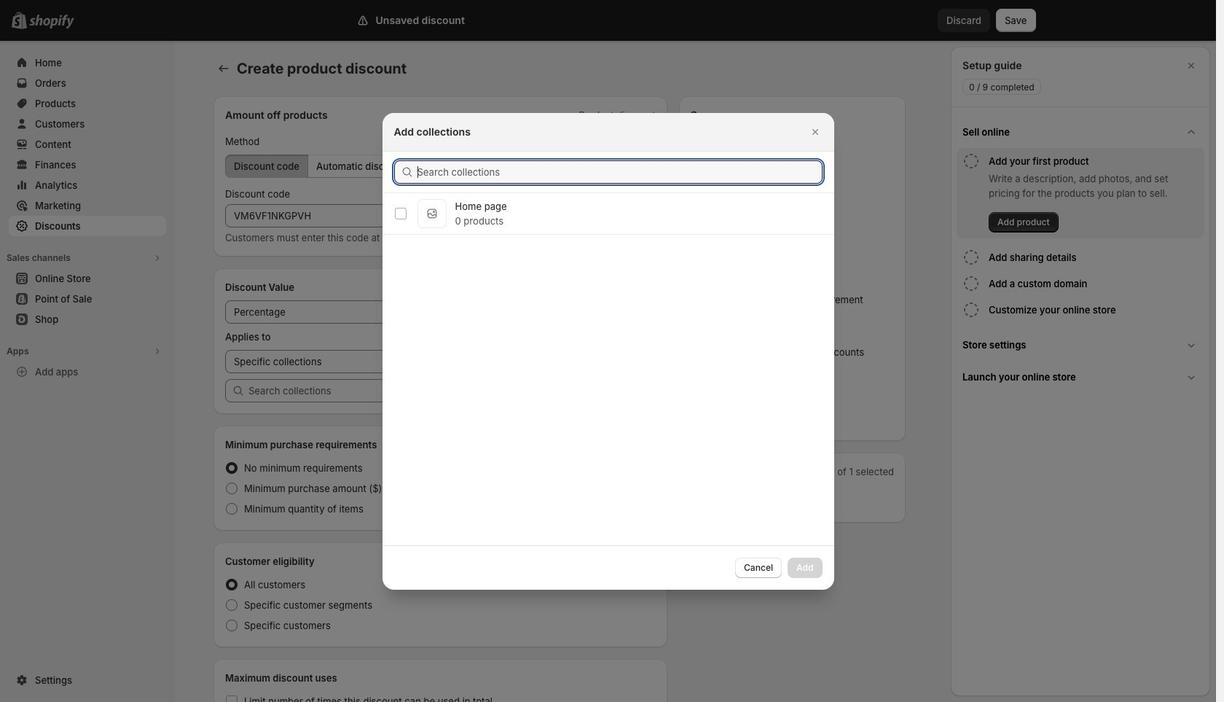 Task type: vqa. For each thing, say whether or not it's contained in the screenshot.
Mark Add a custom domain as done "icon"
yes



Task type: describe. For each thing, give the bounding box(es) containing it.
mark add sharing details as done image
[[963, 249, 981, 266]]

mark add a custom domain as done image
[[963, 275, 981, 292]]



Task type: locate. For each thing, give the bounding box(es) containing it.
Search collections text field
[[417, 160, 823, 183]]

mark add your first product as done image
[[963, 152, 981, 170]]

dialog
[[951, 47, 1211, 696], [0, 113, 1217, 589]]

shopify image
[[32, 15, 77, 29]]

mark customize your online store as done image
[[963, 301, 981, 319]]



